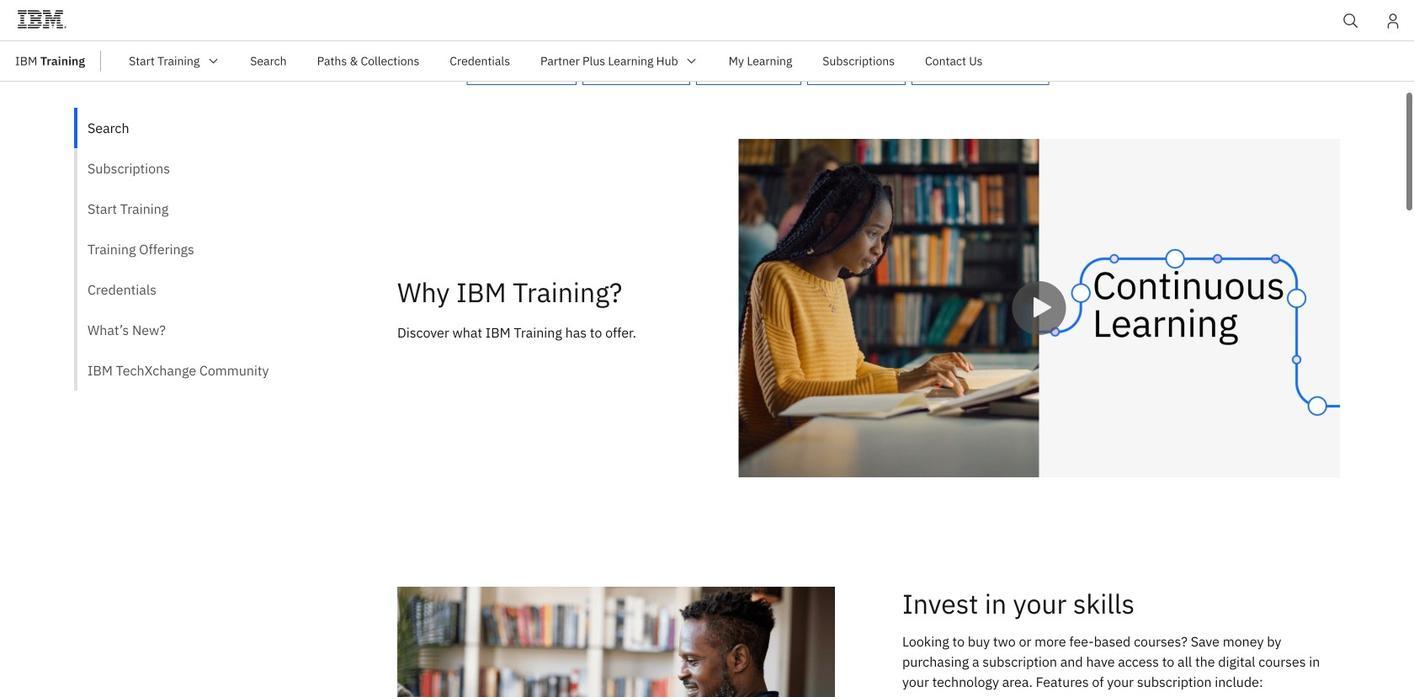 Task type: vqa. For each thing, say whether or not it's contained in the screenshot.
Start Training image
yes



Task type: describe. For each thing, give the bounding box(es) containing it.
What would you like to learn today text field
[[398, 2, 1050, 35]]

notifications image
[[1385, 13, 1402, 29]]



Task type: locate. For each thing, give the bounding box(es) containing it.
ibm platform name element
[[0, 0, 1415, 48], [0, 41, 1415, 82], [114, 41, 1415, 81]]

start training image
[[207, 54, 220, 68]]

partner plus learning hub image
[[685, 54, 699, 68]]

search image
[[1343, 13, 1360, 29]]



